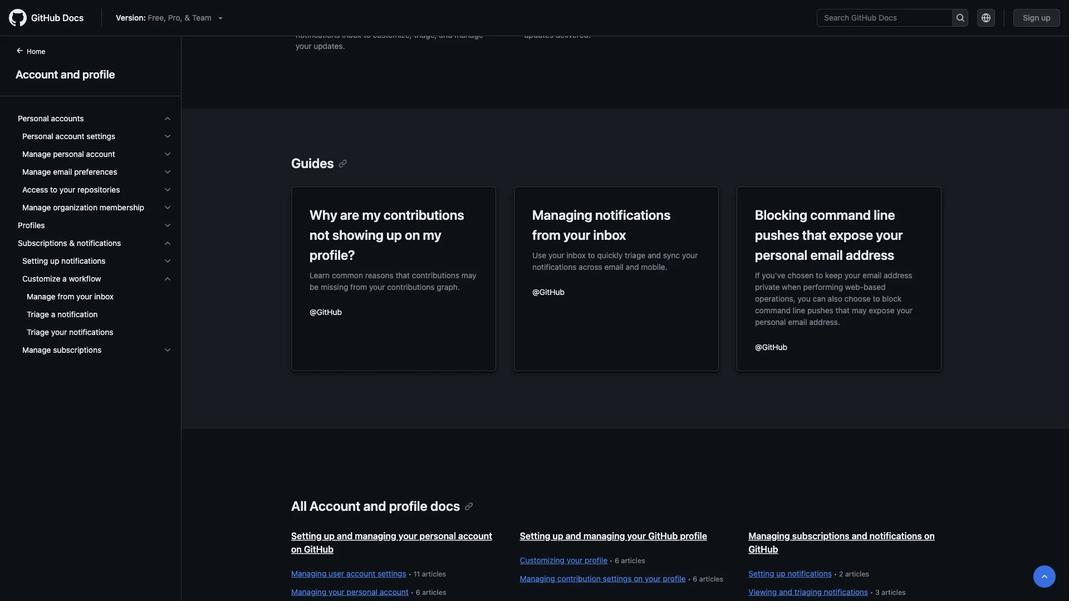 Task type: locate. For each thing, give the bounding box(es) containing it.
account up manage personal account
[[55, 132, 84, 141]]

scroll to top image
[[1040, 572, 1049, 581]]

settings down personal accounts "dropdown button"
[[86, 132, 115, 141]]

personal inside blocking command line pushes that expose your personal email address
[[755, 247, 808, 263]]

contribution
[[557, 574, 601, 583]]

0 vertical spatial account
[[16, 67, 58, 80]]

are
[[340, 207, 359, 223]]

activity inside choose the type of activity on github that you want to receive notifications for and how you want these updates delivered.
[[595, 8, 621, 17]]

to inside choose the type of activity on github that you want to receive notifications for and how you want these updates delivered.
[[712, 8, 720, 17]]

you right how
[[643, 19, 656, 28]]

customizing
[[520, 556, 565, 565]]

expose down block
[[869, 306, 895, 315]]

6
[[615, 557, 619, 565], [693, 575, 697, 583], [416, 588, 420, 596]]

you've down "provide"
[[357, 19, 380, 28]]

2 horizontal spatial from
[[532, 227, 561, 243]]

personal
[[53, 150, 84, 159], [755, 247, 808, 263], [755, 317, 786, 327], [420, 531, 456, 542], [347, 587, 378, 597]]

up up customize a workflow
[[50, 256, 59, 266]]

0 horizontal spatial pushes
[[755, 227, 799, 243]]

setting up and managing your personal account on github
[[291, 531, 492, 555]]

manage for manage email preferences
[[22, 167, 51, 177]]

0 horizontal spatial subscriptions
[[53, 346, 101, 355]]

and inside managing subscriptions and notifications on github
[[852, 531, 867, 542]]

sc 9kayk9 0 image
[[163, 114, 172, 123], [163, 150, 172, 159], [163, 168, 172, 177], [163, 185, 172, 194], [163, 257, 172, 266]]

account up the managing your personal account • 6 articles
[[346, 569, 375, 579]]

2 activity from the left
[[595, 8, 621, 17]]

account
[[55, 132, 84, 141], [86, 150, 115, 159], [458, 531, 492, 542], [346, 569, 375, 579], [380, 587, 409, 597]]

github.com
[[296, 19, 338, 28]]

github
[[634, 8, 659, 17], [31, 13, 60, 23], [648, 531, 678, 542], [304, 544, 334, 555], [749, 544, 778, 555]]

up for setting up and managing your github profile
[[553, 531, 563, 542]]

can
[[452, 19, 464, 28], [813, 294, 826, 303]]

2 sc 9kayk9 0 image from the top
[[163, 150, 172, 159]]

1 vertical spatial @github
[[310, 307, 342, 317]]

account right all
[[310, 498, 360, 514]]

personal
[[18, 114, 49, 123], [22, 132, 53, 141]]

activity inside notifications provide updates about the activity on github.com that you've subscribed to. you can use the notifications inbox to customize, triage, and manage your updates.
[[440, 8, 466, 17]]

subscriptions inside managing subscriptions and notifications on github
[[792, 531, 850, 542]]

if you've chosen to keep your email address private when performing web-based operations, you can also choose to block command line pushes that may expose your personal email address.
[[755, 271, 913, 327]]

2 subscriptions & notifications element from the top
[[9, 252, 181, 359]]

address up based
[[846, 247, 894, 263]]

triage a notification link
[[13, 306, 177, 324]]

choose the type of activity on github that you want to receive notifications for and how you want these updates delivered. link
[[524, 0, 726, 50]]

11
[[414, 570, 420, 578]]

updates down receive
[[524, 30, 553, 40]]

1 vertical spatial line
[[793, 306, 805, 315]]

to inside dropdown button
[[50, 185, 57, 194]]

1 sc 9kayk9 0 image from the top
[[163, 132, 172, 141]]

personal for personal accounts
[[18, 114, 49, 123]]

expose up keep at the top of page
[[829, 227, 873, 243]]

up up user
[[324, 531, 335, 542]]

email inside "use your inbox to quickly triage and sync your notifications across email and mobile."
[[605, 262, 624, 271]]

personal accounts element containing personal accounts
[[9, 110, 181, 217]]

& right pro,
[[185, 13, 190, 22]]

email left address.
[[788, 317, 807, 327]]

triage
[[27, 310, 49, 319], [27, 328, 49, 337]]

from up triage a notification
[[58, 292, 74, 301]]

2 horizontal spatial 6
[[693, 575, 697, 583]]

2 horizontal spatial settings
[[603, 574, 632, 583]]

1 vertical spatial 6
[[693, 575, 697, 583]]

2 horizontal spatial you
[[798, 294, 811, 303]]

setting down all
[[291, 531, 322, 542]]

1 vertical spatial pushes
[[807, 306, 833, 315]]

select language: current language is english image
[[982, 13, 991, 22]]

1 horizontal spatial settings
[[378, 569, 406, 579]]

2 horizontal spatial @github
[[755, 342, 787, 352]]

inbox down "customize a workflow" dropdown button
[[94, 292, 114, 301]]

organization
[[53, 203, 97, 212]]

1 vertical spatial my
[[423, 227, 441, 243]]

5 sc 9kayk9 0 image from the top
[[163, 275, 172, 283]]

that
[[662, 8, 676, 17], [340, 19, 355, 28], [802, 227, 827, 243], [396, 271, 410, 280], [836, 306, 850, 315]]

2 managing from the left
[[583, 531, 625, 542]]

expose inside blocking command line pushes that expose your personal email address
[[829, 227, 873, 243]]

settings
[[86, 132, 115, 141], [378, 569, 406, 579], [603, 574, 632, 583]]

on inside why are my contributions not showing up on my profile?
[[405, 227, 420, 243]]

setting up the customize
[[22, 256, 48, 266]]

customize a workflow element
[[9, 270, 181, 341], [9, 288, 181, 341]]

that inside notifications provide updates about the activity on github.com that you've subscribed to. you can use the notifications inbox to customize, triage, and manage your updates.
[[340, 19, 355, 28]]

1 vertical spatial subscriptions
[[792, 531, 850, 542]]

accounts
[[51, 114, 84, 123]]

contributions inside why are my contributions not showing up on my profile?
[[384, 207, 464, 223]]

a left the notification
[[51, 310, 55, 319]]

up for setting up notifications • 2 articles
[[776, 569, 786, 579]]

2 vertical spatial from
[[58, 292, 74, 301]]

0 horizontal spatial managing
[[355, 531, 396, 542]]

4 sc 9kayk9 0 image from the top
[[163, 239, 172, 248]]

managing inside managing notifications from your inbox
[[532, 207, 592, 223]]

0 horizontal spatial a
[[51, 310, 55, 319]]

activity up for
[[595, 8, 621, 17]]

1 vertical spatial want
[[658, 19, 676, 28]]

on
[[468, 8, 477, 17], [623, 8, 632, 17], [405, 227, 420, 243], [924, 531, 935, 542], [291, 544, 302, 555], [634, 574, 643, 583]]

you down when at the top of page
[[798, 294, 811, 303]]

contributions
[[384, 207, 464, 223], [412, 271, 459, 280], [387, 282, 435, 292]]

0 vertical spatial personal
[[18, 114, 49, 123]]

based
[[864, 282, 886, 292]]

settings for personal account settings
[[86, 132, 115, 141]]

subscriptions down triage your notifications
[[53, 346, 101, 355]]

the up to.
[[426, 8, 438, 17]]

personal down operations,
[[755, 317, 786, 327]]

managing
[[355, 531, 396, 542], [583, 531, 625, 542]]

can left use
[[452, 19, 464, 28]]

sc 9kayk9 0 image inside subscriptions & notifications dropdown button
[[163, 239, 172, 248]]

profiles button
[[13, 217, 177, 234]]

0 horizontal spatial you've
[[357, 19, 380, 28]]

0 vertical spatial you
[[678, 8, 691, 17]]

1 vertical spatial account
[[310, 498, 360, 514]]

0 horizontal spatial may
[[462, 271, 476, 280]]

sc 9kayk9 0 image inside personal account settings dropdown button
[[163, 132, 172, 141]]

0 vertical spatial pushes
[[755, 227, 799, 243]]

manage for manage organization membership
[[22, 203, 51, 212]]

up up customizing
[[553, 531, 563, 542]]

access
[[22, 185, 48, 194]]

subscriptions for managing
[[792, 531, 850, 542]]

your inside managing notifications from your inbox
[[564, 227, 590, 243]]

showing
[[332, 227, 384, 243]]

personal inside dropdown button
[[22, 132, 53, 141]]

0 horizontal spatial updates
[[372, 8, 401, 17]]

5 sc 9kayk9 0 image from the top
[[163, 257, 172, 266]]

2 vertical spatial 6
[[416, 588, 420, 596]]

sc 9kayk9 0 image for membership
[[163, 203, 172, 212]]

@github
[[532, 287, 565, 297], [310, 307, 342, 317], [755, 342, 787, 352]]

my
[[362, 207, 381, 223], [423, 227, 441, 243]]

across
[[579, 262, 602, 271]]

1 vertical spatial you've
[[762, 271, 786, 280]]

0 vertical spatial may
[[462, 271, 476, 280]]

2 sc 9kayk9 0 image from the top
[[163, 203, 172, 212]]

email
[[53, 167, 72, 177], [810, 247, 843, 263], [605, 262, 624, 271], [863, 271, 882, 280], [788, 317, 807, 327]]

address inside blocking command line pushes that expose your personal email address
[[846, 247, 894, 263]]

personal down personal accounts
[[22, 132, 53, 141]]

sc 9kayk9 0 image inside "customize a workflow" dropdown button
[[163, 275, 172, 283]]

1 horizontal spatial from
[[350, 282, 367, 292]]

activity up 'you'
[[440, 8, 466, 17]]

1 horizontal spatial line
[[874, 207, 895, 223]]

account down home link
[[16, 67, 58, 80]]

manage from your inbox
[[27, 292, 114, 301]]

managing inside setting up and managing your personal account on github
[[355, 531, 396, 542]]

0 vertical spatial you've
[[357, 19, 380, 28]]

inbox
[[342, 30, 361, 40], [593, 227, 626, 243], [566, 251, 586, 260], [94, 292, 114, 301]]

triage inside "triage your notifications" link
[[27, 328, 49, 337]]

your inside "learn common reasons that contributions may be missing from your contributions graph."
[[369, 282, 385, 292]]

customize a workflow element for workflow
[[9, 288, 181, 341]]

to inside notifications provide updates about the activity on github.com that you've subscribed to. you can use the notifications inbox to customize, triage, and manage your updates.
[[363, 30, 371, 40]]

email up keep at the top of page
[[810, 247, 843, 263]]

1 horizontal spatial can
[[813, 294, 826, 303]]

pushes up address.
[[807, 306, 833, 315]]

line inside if you've chosen to keep your email address private when performing web-based operations, you can also choose to block command line pushes that may expose your personal email address.
[[793, 306, 805, 315]]

1 horizontal spatial command
[[810, 207, 871, 223]]

0 vertical spatial triage
[[27, 310, 49, 319]]

0 horizontal spatial line
[[793, 306, 805, 315]]

docs
[[63, 13, 84, 23]]

the
[[426, 8, 438, 17], [554, 8, 566, 17], [482, 19, 493, 28]]

use your inbox to quickly triage and sync your notifications across email and mobile.
[[532, 251, 698, 271]]

0 vertical spatial address
[[846, 247, 894, 263]]

up inside dropdown button
[[50, 256, 59, 266]]

0 horizontal spatial from
[[58, 292, 74, 301]]

0 vertical spatial my
[[362, 207, 381, 223]]

1 vertical spatial updates
[[524, 30, 553, 40]]

inbox up the quickly
[[593, 227, 626, 243]]

1 vertical spatial can
[[813, 294, 826, 303]]

0 horizontal spatial command
[[755, 306, 791, 315]]

personal inside if you've chosen to keep your email address private when performing web-based operations, you can also choose to block command line pushes that may expose your personal email address.
[[755, 317, 786, 327]]

your inside setting up and managing your personal account on github
[[399, 531, 417, 542]]

@github down operations,
[[755, 342, 787, 352]]

1 vertical spatial triage
[[27, 328, 49, 337]]

None search field
[[817, 9, 968, 27]]

0 horizontal spatial &
[[69, 239, 75, 248]]

missing
[[321, 282, 348, 292]]

0 horizontal spatial activity
[[440, 8, 466, 17]]

type
[[568, 8, 584, 17]]

the right use
[[482, 19, 493, 28]]

2 vertical spatial contributions
[[387, 282, 435, 292]]

1 vertical spatial from
[[350, 282, 367, 292]]

2 customize a workflow element from the top
[[9, 288, 181, 341]]

keep
[[825, 271, 843, 280]]

&
[[185, 13, 190, 22], [69, 239, 75, 248]]

articles inside setting up notifications • 2 articles
[[845, 570, 869, 578]]

setting up and managing your personal account on github link
[[291, 531, 492, 555]]

@github for managing notifications from your inbox
[[532, 287, 565, 297]]

up right showing
[[386, 227, 402, 243]]

articles
[[621, 557, 645, 565], [422, 570, 446, 578], [845, 570, 869, 578], [699, 575, 723, 583], [422, 588, 446, 596], [882, 588, 906, 596]]

customize a workflow element containing customize a workflow
[[9, 270, 181, 341]]

customizing your profile • 6 articles
[[520, 556, 645, 565]]

sign up link
[[1014, 9, 1060, 27]]

4 sc 9kayk9 0 image from the top
[[163, 185, 172, 194]]

1 managing from the left
[[355, 531, 396, 542]]

1 horizontal spatial managing
[[583, 531, 625, 542]]

a down setting up notifications
[[62, 274, 67, 283]]

0 vertical spatial &
[[185, 13, 190, 22]]

1 horizontal spatial the
[[482, 19, 493, 28]]

sc 9kayk9 0 image for settings
[[163, 132, 172, 141]]

6 inside managing contribution settings on your profile • 6 articles
[[693, 575, 697, 583]]

sc 9kayk9 0 image for manage email preferences
[[163, 168, 172, 177]]

3 sc 9kayk9 0 image from the top
[[163, 168, 172, 177]]

setting inside dropdown button
[[22, 256, 48, 266]]

0 vertical spatial can
[[452, 19, 464, 28]]

you
[[678, 8, 691, 17], [643, 19, 656, 28], [798, 294, 811, 303]]

from inside manage from your inbox link
[[58, 292, 74, 301]]

@github down 'missing'
[[310, 307, 342, 317]]

sc 9kayk9 0 image inside "manage subscriptions" 'dropdown button'
[[163, 346, 172, 355]]

0 horizontal spatial 6
[[416, 588, 420, 596]]

from up use
[[532, 227, 561, 243]]

1 horizontal spatial you've
[[762, 271, 786, 280]]

sc 9kayk9 0 image inside manage organization membership dropdown button
[[163, 203, 172, 212]]

managing down all account and profile docs at the left bottom
[[355, 531, 396, 542]]

github docs
[[31, 13, 84, 23]]

address up block
[[884, 271, 912, 280]]

0 horizontal spatial settings
[[86, 132, 115, 141]]

profile?
[[310, 247, 355, 263]]

guides
[[291, 155, 334, 171]]

@github down use
[[532, 287, 565, 297]]

these
[[678, 19, 698, 28]]

github docs link
[[9, 9, 92, 27]]

tooltip
[[1034, 566, 1056, 588]]

you've inside notifications provide updates about the activity on github.com that you've subscribed to. you can use the notifications inbox to customize, triage, and manage your updates.
[[357, 19, 380, 28]]

up for setting up and managing your personal account on github
[[324, 531, 335, 542]]

articles inside the managing your personal account • 6 articles
[[422, 588, 446, 596]]

•
[[610, 557, 613, 565], [408, 570, 412, 578], [834, 570, 837, 578], [688, 575, 691, 583], [411, 588, 414, 596], [870, 588, 873, 596]]

0 vertical spatial subscriptions
[[53, 346, 101, 355]]

2 vertical spatial you
[[798, 294, 811, 303]]

1 horizontal spatial subscriptions
[[792, 531, 850, 542]]

personal inside "dropdown button"
[[18, 114, 49, 123]]

a inside dropdown button
[[62, 274, 67, 283]]

your inside notifications provide updates about the activity on github.com that you've subscribed to. you can use the notifications inbox to customize, triage, and manage your updates.
[[296, 41, 312, 51]]

personal down 'personal account settings'
[[53, 150, 84, 159]]

personal inside manage personal account dropdown button
[[53, 150, 84, 159]]

all account and profile docs link
[[291, 498, 473, 514]]

pushes
[[755, 227, 799, 243], [807, 306, 833, 315]]

my right are
[[362, 207, 381, 223]]

customize,
[[373, 30, 412, 40]]

personal accounts element
[[9, 110, 181, 217], [9, 128, 181, 217]]

personal account settings
[[22, 132, 115, 141]]

from
[[532, 227, 561, 243], [350, 282, 367, 292], [58, 292, 74, 301]]

setting inside setting up and managing your personal account on github
[[291, 531, 322, 542]]

0 vertical spatial contributions
[[384, 207, 464, 223]]

sc 9kayk9 0 image inside setting up notifications dropdown button
[[163, 257, 172, 266]]

personal down docs
[[420, 531, 456, 542]]

1 horizontal spatial updates
[[524, 30, 553, 40]]

1 vertical spatial you
[[643, 19, 656, 28]]

inbox inside notifications provide updates about the activity on github.com that you've subscribed to. you can use the notifications inbox to customize, triage, and manage your updates.
[[342, 30, 361, 40]]

1 vertical spatial expose
[[869, 306, 895, 315]]

from down common
[[350, 282, 367, 292]]

updates
[[372, 8, 401, 17], [524, 30, 553, 40]]

subscriptions
[[53, 346, 101, 355], [792, 531, 850, 542]]

setting up notifications button
[[13, 252, 177, 270]]

1 triage from the top
[[27, 310, 49, 319]]

triage down the customize
[[27, 310, 49, 319]]

you up these
[[678, 8, 691, 17]]

0 horizontal spatial account
[[16, 67, 58, 80]]

sc 9kayk9 0 image for workflow
[[163, 275, 172, 283]]

sc 9kayk9 0 image inside manage email preferences 'dropdown button'
[[163, 168, 172, 177]]

0 vertical spatial from
[[532, 227, 561, 243]]

on inside notifications provide updates about the activity on github.com that you've subscribed to. you can use the notifications inbox to customize, triage, and manage your updates.
[[468, 8, 477, 17]]

why are my contributions not showing up on my profile?
[[310, 207, 464, 263]]

0 horizontal spatial want
[[658, 19, 676, 28]]

subscriptions & notifications element
[[9, 234, 181, 359], [9, 252, 181, 359]]

settings inside dropdown button
[[86, 132, 115, 141]]

expose inside if you've chosen to keep your email address private when performing web-based operations, you can also choose to block command line pushes that may expose your personal email address.
[[869, 306, 895, 315]]

setting up and managing your github profile
[[520, 531, 707, 542]]

the left type
[[554, 8, 566, 17]]

up right sign
[[1041, 13, 1051, 22]]

that inside choose the type of activity on github that you want to receive notifications for and how you want these updates delivered.
[[662, 8, 676, 17]]

and inside notifications provide updates about the activity on github.com that you've subscribed to. you can use the notifications inbox to customize, triage, and manage your updates.
[[439, 30, 452, 40]]

can down performing
[[813, 294, 826, 303]]

0 vertical spatial @github
[[532, 287, 565, 297]]

up up viewing at the right bottom of the page
[[776, 569, 786, 579]]

1 subscriptions & notifications element from the top
[[9, 234, 181, 359]]

manage
[[22, 150, 51, 159], [22, 167, 51, 177], [22, 203, 51, 212], [27, 292, 55, 301], [22, 346, 51, 355]]

2 vertical spatial @github
[[755, 342, 787, 352]]

1 vertical spatial may
[[852, 306, 867, 315]]

expose
[[829, 227, 873, 243], [869, 306, 895, 315]]

subscriptions & notifications element containing subscriptions & notifications
[[9, 234, 181, 359]]

customize
[[22, 274, 60, 283]]

pushes down blocking
[[755, 227, 799, 243]]

notifications
[[296, 8, 341, 17]]

all
[[291, 498, 307, 514]]

triage up the manage subscriptions
[[27, 328, 49, 337]]

1 horizontal spatial activity
[[595, 8, 621, 17]]

0 vertical spatial updates
[[372, 8, 401, 17]]

subscribed
[[383, 19, 422, 28]]

managing for managing your personal account • 6 articles
[[291, 587, 327, 597]]

subscriptions & notifications element containing setting up notifications
[[9, 252, 181, 359]]

6 sc 9kayk9 0 image from the top
[[163, 346, 172, 355]]

1 vertical spatial command
[[755, 306, 791, 315]]

email down the quickly
[[605, 262, 624, 271]]

personal accounts element containing personal account settings
[[9, 128, 181, 217]]

sc 9kayk9 0 image for access to your repositories
[[163, 185, 172, 194]]

1 customize a workflow element from the top
[[9, 270, 181, 341]]

managing inside managing subscriptions and notifications on github
[[749, 531, 790, 542]]

address
[[846, 247, 894, 263], [884, 271, 912, 280]]

account down docs
[[458, 531, 492, 542]]

0 vertical spatial command
[[810, 207, 871, 223]]

subscriptions inside 'dropdown button'
[[53, 346, 101, 355]]

2 personal accounts element from the top
[[9, 128, 181, 217]]

triage inside triage a notification link
[[27, 310, 49, 319]]

1 horizontal spatial @github
[[532, 287, 565, 297]]

1 vertical spatial &
[[69, 239, 75, 248]]

managing subscriptions and notifications on github link
[[749, 531, 935, 555]]

1 horizontal spatial a
[[62, 274, 67, 283]]

account inside dropdown button
[[86, 150, 115, 159]]

settings right contribution
[[603, 574, 632, 583]]

settings left '11'
[[378, 569, 406, 579]]

@github for blocking command line pushes that expose your personal email address
[[755, 342, 787, 352]]

1 horizontal spatial you
[[678, 8, 691, 17]]

1 horizontal spatial 6
[[615, 557, 619, 565]]

managing for managing notifications from your inbox
[[532, 207, 592, 223]]

managing for managing contribution settings on your profile • 6 articles
[[520, 574, 555, 583]]

use
[[467, 19, 479, 28]]

personal left accounts
[[18, 114, 49, 123]]

setting up and managing your github profile link
[[520, 531, 707, 542]]

0 vertical spatial want
[[693, 8, 710, 17]]

inbox inside subscriptions & notifications element
[[94, 292, 114, 301]]

customize a workflow element containing manage from your inbox
[[9, 288, 181, 341]]

0 vertical spatial expose
[[829, 227, 873, 243]]

2 horizontal spatial the
[[554, 8, 566, 17]]

0 vertical spatial line
[[874, 207, 895, 223]]

1 personal accounts element from the top
[[9, 110, 181, 217]]

0 vertical spatial a
[[62, 274, 67, 283]]

sc 9kayk9 0 image for manage personal account
[[163, 150, 172, 159]]

personal up the chosen
[[755, 247, 808, 263]]

1 vertical spatial a
[[51, 310, 55, 319]]

inbox up across
[[566, 251, 586, 260]]

subscriptions up setting up notifications • 2 articles at the right bottom of the page
[[792, 531, 850, 542]]

1 horizontal spatial pushes
[[807, 306, 833, 315]]

want left these
[[658, 19, 676, 28]]

0 horizontal spatial @github
[[310, 307, 342, 317]]

0 vertical spatial 6
[[615, 557, 619, 565]]

notifications inside choose the type of activity on github that you want to receive notifications for and how you want these updates delivered.
[[552, 19, 597, 28]]

want up these
[[693, 8, 710, 17]]

you've up private
[[762, 271, 786, 280]]

inbox down "provide"
[[342, 30, 361, 40]]

version:
[[116, 13, 146, 22]]

sc 9kayk9 0 image
[[163, 132, 172, 141], [163, 203, 172, 212], [163, 221, 172, 230], [163, 239, 172, 248], [163, 275, 172, 283], [163, 346, 172, 355]]

updates up the subscribed
[[372, 8, 401, 17]]

0 horizontal spatial can
[[452, 19, 464, 28]]

2 triage from the top
[[27, 328, 49, 337]]

3 sc 9kayk9 0 image from the top
[[163, 221, 172, 230]]

on inside setting up and managing your personal account on github
[[291, 544, 302, 555]]

my up graph.
[[423, 227, 441, 243]]

managing up customizing your profile • 6 articles at the bottom of the page
[[583, 531, 625, 542]]

email down manage personal account
[[53, 167, 72, 177]]

1 horizontal spatial may
[[852, 306, 867, 315]]

0 horizontal spatial my
[[362, 207, 381, 223]]

sc 9kayk9 0 image for personal accounts
[[163, 114, 172, 123]]

1 sc 9kayk9 0 image from the top
[[163, 114, 172, 123]]

account up preferences at the top left of page
[[86, 150, 115, 159]]

1 vertical spatial contributions
[[412, 271, 459, 280]]

setting up customizing
[[520, 531, 550, 542]]

1 activity from the left
[[440, 8, 466, 17]]

1 vertical spatial personal
[[22, 132, 53, 141]]

account
[[16, 67, 58, 80], [310, 498, 360, 514]]

& up setting up notifications
[[69, 239, 75, 248]]

to
[[712, 8, 720, 17], [363, 30, 371, 40], [50, 185, 57, 194], [588, 251, 595, 260], [816, 271, 823, 280], [873, 294, 880, 303]]

1 vertical spatial address
[[884, 271, 912, 280]]

notification
[[57, 310, 98, 319]]



Task type: describe. For each thing, give the bounding box(es) containing it.
notifications inside managing notifications from your inbox
[[595, 207, 671, 223]]

managing subscriptions and notifications on github
[[749, 531, 935, 555]]

articles inside managing user account settings • 11 articles
[[422, 570, 446, 578]]

receive
[[524, 19, 550, 28]]

chosen
[[788, 271, 814, 280]]

0 horizontal spatial you
[[643, 19, 656, 28]]

account down managing user account settings • 11 articles
[[380, 587, 409, 597]]

notifications provide updates about the activity on github.com that you've subscribed to. you can use the notifications inbox to customize, triage, and manage your updates. link
[[296, 0, 498, 61]]

articles inside viewing and triaging notifications • 3 articles
[[882, 588, 906, 596]]

customize a workflow
[[22, 274, 101, 283]]

triaging
[[795, 587, 822, 597]]

managing for github
[[583, 531, 625, 542]]

1 horizontal spatial want
[[693, 8, 710, 17]]

on inside managing subscriptions and notifications on github
[[924, 531, 935, 542]]

user
[[329, 569, 344, 579]]

private
[[755, 282, 780, 292]]

graph.
[[437, 282, 460, 292]]

manage organization membership button
[[13, 199, 177, 217]]

managing for personal
[[355, 531, 396, 542]]

may inside if you've chosen to keep your email address private when performing web-based operations, you can also choose to block command line pushes that may expose your personal email address.
[[852, 306, 867, 315]]

home
[[27, 47, 45, 55]]

setting up notifications
[[22, 256, 106, 266]]

0 horizontal spatial the
[[426, 8, 438, 17]]

blocking
[[755, 207, 808, 223]]

subscriptions for manage
[[53, 346, 101, 355]]

managing contribution settings on your profile • 6 articles
[[520, 574, 723, 583]]

up for sign up
[[1041, 13, 1051, 22]]

block
[[882, 294, 902, 303]]

manage personal account
[[22, 150, 115, 159]]

github inside managing subscriptions and notifications on github
[[749, 544, 778, 555]]

how
[[626, 19, 641, 28]]

access to your repositories button
[[13, 181, 177, 199]]

can inside notifications provide updates about the activity on github.com that you've subscribed to. you can use the notifications inbox to customize, triage, and manage your updates.
[[452, 19, 464, 28]]

operations,
[[755, 294, 796, 303]]

address inside if you've chosen to keep your email address private when performing web-based operations, you can also choose to block command line pushes that may expose your personal email address.
[[884, 271, 912, 280]]

• inside customizing your profile • 6 articles
[[610, 557, 613, 565]]

customize a workflow button
[[13, 270, 177, 288]]

and inside setting up and managing your personal account on github
[[337, 531, 353, 542]]

mobile.
[[641, 262, 667, 271]]

that inside "learn common reasons that contributions may be missing from your contributions graph."
[[396, 271, 410, 280]]

• inside managing contribution settings on your profile • 6 articles
[[688, 575, 691, 583]]

managing notifications from your inbox
[[532, 207, 671, 243]]

home link
[[11, 46, 63, 57]]

use
[[532, 251, 546, 260]]

for
[[599, 19, 609, 28]]

triangle down image
[[216, 13, 225, 22]]

of
[[586, 8, 593, 17]]

setting up notifications • 2 articles
[[749, 569, 869, 579]]

you
[[436, 19, 449, 28]]

personal account settings button
[[13, 128, 177, 145]]

inbox inside "use your inbox to quickly triage and sync your notifications across email and mobile."
[[566, 251, 586, 260]]

be
[[310, 282, 319, 292]]

workflow
[[69, 274, 101, 283]]

triage your notifications
[[27, 328, 113, 337]]

manage email preferences
[[22, 167, 117, 177]]

• inside viewing and triaging notifications • 3 articles
[[870, 588, 873, 596]]

from inside "learn common reasons that contributions may be missing from your contributions graph."
[[350, 282, 367, 292]]

setting up viewing at the right bottom of the page
[[749, 569, 774, 579]]

customize a workflow element for notifications
[[9, 270, 181, 341]]

your inside blocking command line pushes that expose your personal email address
[[876, 227, 903, 243]]

sc 9kayk9 0 image inside profiles dropdown button
[[163, 221, 172, 230]]

personal for personal account settings
[[22, 132, 53, 141]]

sc 9kayk9 0 image for setting up notifications
[[163, 257, 172, 266]]

all account and profile docs
[[291, 498, 460, 514]]

the inside choose the type of activity on github that you want to receive notifications for and how you want these updates delivered.
[[554, 8, 566, 17]]

email up based
[[863, 271, 882, 280]]

you've inside if you've chosen to keep your email address private when performing web-based operations, you can also choose to block command line pushes that may expose your personal email address.
[[762, 271, 786, 280]]

updates.
[[314, 41, 345, 51]]

your inside dropdown button
[[59, 185, 75, 194]]

• inside setting up notifications • 2 articles
[[834, 570, 837, 578]]

3
[[875, 588, 880, 596]]

can inside if you've chosen to keep your email address private when performing web-based operations, you can also choose to block command line pushes that may expose your personal email address.
[[813, 294, 826, 303]]

manage for manage personal account
[[22, 150, 51, 159]]

account and profile link
[[13, 66, 168, 82]]

to.
[[425, 19, 434, 28]]

pushes inside if you've chosen to keep your email address private when performing web-based operations, you can also choose to block command line pushes that may expose your personal email address.
[[807, 306, 833, 315]]

manage from your inbox link
[[13, 288, 177, 306]]

inbox inside managing notifications from your inbox
[[593, 227, 626, 243]]

email inside 'dropdown button'
[[53, 167, 72, 177]]

1 horizontal spatial my
[[423, 227, 441, 243]]

preferences
[[74, 167, 117, 177]]

managing for managing user account settings • 11 articles
[[291, 569, 327, 579]]

blocking command line pushes that expose your personal email address
[[755, 207, 903, 263]]

provide
[[343, 8, 370, 17]]

personal inside setting up and managing your personal account on github
[[420, 531, 456, 542]]

Search GitHub Docs search field
[[818, 9, 952, 26]]

subscriptions & notifications
[[18, 239, 121, 248]]

triage for triage a notification
[[27, 310, 49, 319]]

choose
[[845, 294, 871, 303]]

sign
[[1023, 13, 1039, 22]]

on inside choose the type of activity on github that you want to receive notifications for and how you want these updates delivered.
[[623, 8, 632, 17]]

quickly
[[597, 251, 623, 260]]

membership
[[100, 203, 144, 212]]

6 inside customizing your profile • 6 articles
[[615, 557, 619, 565]]

command inside if you've chosen to keep your email address private when performing web-based operations, you can also choose to block command line pushes that may expose your personal email address.
[[755, 306, 791, 315]]

2
[[839, 570, 843, 578]]

pushes inside blocking command line pushes that expose your personal email address
[[755, 227, 799, 243]]

that inside if you've chosen to keep your email address private when performing web-based operations, you can also choose to block command line pushes that may expose your personal email address.
[[836, 306, 850, 315]]

managing for managing subscriptions and notifications on github
[[749, 531, 790, 542]]

a for customize
[[62, 274, 67, 283]]

learn
[[310, 271, 330, 280]]

1 horizontal spatial account
[[310, 498, 360, 514]]

manage for manage from your inbox
[[27, 292, 55, 301]]

sign up
[[1023, 13, 1051, 22]]

managing your personal account • 6 articles
[[291, 587, 446, 597]]

updates inside notifications provide updates about the activity on github.com that you've subscribed to. you can use the notifications inbox to customize, triage, and manage your updates.
[[372, 8, 401, 17]]

notifications inside "use your inbox to quickly triage and sync your notifications across email and mobile."
[[532, 262, 577, 271]]

articles inside customizing your profile • 6 articles
[[621, 557, 645, 565]]

6 inside the managing your personal account • 6 articles
[[416, 588, 420, 596]]

repositories
[[77, 185, 120, 194]]

github inside setting up and managing your personal account on github
[[304, 544, 334, 555]]

viewing
[[749, 587, 777, 597]]

& inside dropdown button
[[69, 239, 75, 248]]

subscriptions
[[18, 239, 67, 248]]

reasons
[[365, 271, 394, 280]]

notifications provide updates about the activity on github.com that you've subscribed to. you can use the notifications inbox to customize, triage, and manage your updates.
[[296, 8, 493, 51]]

• inside the managing your personal account • 6 articles
[[411, 588, 414, 596]]

settings for managing contribution settings on your profile • 6 articles
[[603, 574, 632, 583]]

sc 9kayk9 0 image for notifications
[[163, 239, 172, 248]]

account inside dropdown button
[[55, 132, 84, 141]]

personal down managing user account settings • 11 articles
[[347, 587, 378, 597]]

to inside "use your inbox to quickly triage and sync your notifications across email and mobile."
[[588, 251, 595, 260]]

sync
[[663, 251, 680, 260]]

a for triage
[[51, 310, 55, 319]]

common
[[332, 271, 363, 280]]

account inside setting up and managing your personal account on github
[[458, 531, 492, 542]]

team
[[192, 13, 211, 22]]

manage personal account button
[[13, 145, 177, 163]]

that inside blocking command line pushes that expose your personal email address
[[802, 227, 827, 243]]

up inside why are my contributions not showing up on my profile?
[[386, 227, 402, 243]]

1 horizontal spatial &
[[185, 13, 190, 22]]

setting for setting up and managing your personal account on github
[[291, 531, 322, 542]]

and inside choose the type of activity on github that you want to receive notifications for and how you want these updates delivered.
[[611, 19, 624, 28]]

manage organization membership
[[22, 203, 144, 212]]

setting for setting up notifications
[[22, 256, 48, 266]]

when
[[782, 282, 801, 292]]

manage for manage subscriptions
[[22, 346, 51, 355]]

updates inside choose the type of activity on github that you want to receive notifications for and how you want these updates delivered.
[[524, 30, 553, 40]]

manage
[[455, 30, 483, 40]]

docs
[[430, 498, 460, 514]]

you inside if you've chosen to keep your email address private when performing web-based operations, you can also choose to block command line pushes that may expose your personal email address.
[[798, 294, 811, 303]]

from inside managing notifications from your inbox
[[532, 227, 561, 243]]

personal accounts button
[[13, 110, 177, 128]]

notifications inside managing subscriptions and notifications on github
[[870, 531, 922, 542]]

delivered.
[[556, 30, 591, 40]]

why
[[310, 207, 337, 223]]

triage
[[625, 251, 646, 260]]

managing user account settings • 11 articles
[[291, 569, 446, 579]]

email inside blocking command line pushes that expose your personal email address
[[810, 247, 843, 263]]

choose the type of activity on github that you want to receive notifications for and how you want these updates delivered.
[[524, 8, 720, 40]]

search image
[[956, 13, 965, 22]]

account and profile element
[[0, 45, 182, 600]]

setting for setting up and managing your github profile
[[520, 531, 550, 542]]

@github for why are my contributions not showing up on my profile?
[[310, 307, 342, 317]]

may inside "learn common reasons that contributions may be missing from your contributions graph."
[[462, 271, 476, 280]]

line inside blocking command line pushes that expose your personal email address
[[874, 207, 895, 223]]

pro,
[[168, 13, 182, 22]]

command inside blocking command line pushes that expose your personal email address
[[810, 207, 871, 223]]

triage for triage your notifications
[[27, 328, 49, 337]]

github inside choose the type of activity on github that you want to receive notifications for and how you want these updates delivered.
[[634, 8, 659, 17]]

viewing and triaging notifications • 3 articles
[[749, 587, 906, 597]]

up for setting up notifications
[[50, 256, 59, 266]]

articles inside managing contribution settings on your profile • 6 articles
[[699, 575, 723, 583]]

notifications inside notifications provide updates about the activity on github.com that you've subscribed to. you can use the notifications inbox to customize, triage, and manage your updates.
[[296, 30, 340, 40]]

• inside managing user account settings • 11 articles
[[408, 570, 412, 578]]



Task type: vqa. For each thing, say whether or not it's contained in the screenshot.


